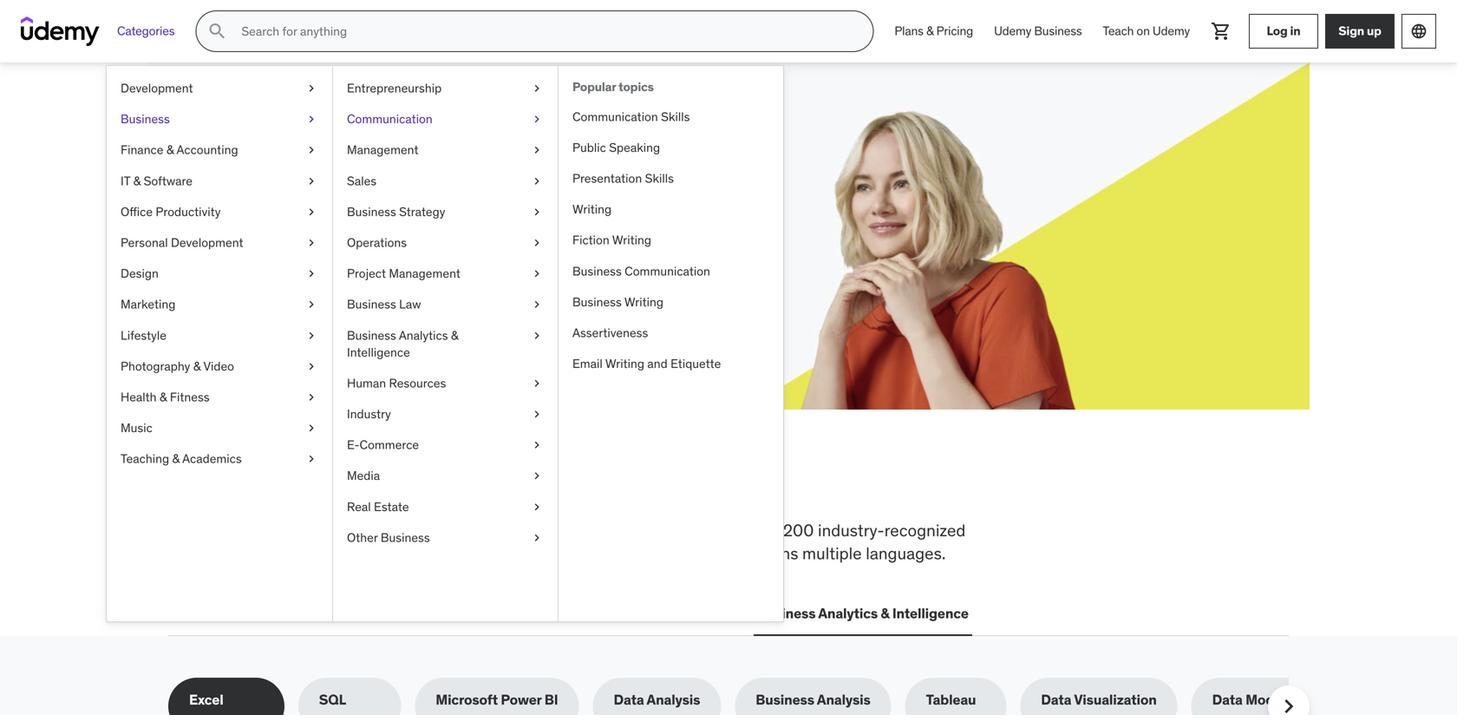Task type: describe. For each thing, give the bounding box(es) containing it.
project management link
[[333, 258, 558, 289]]

categories
[[117, 23, 175, 39]]

log
[[1267, 23, 1288, 39]]

course.
[[409, 181, 455, 199]]

supports
[[359, 543, 424, 564]]

communication element
[[558, 66, 784, 621]]

commerce
[[360, 437, 419, 453]]

skills inside skills for your future expand your potential with a course. starting at just $12.99 through dec 15.
[[231, 138, 309, 174]]

writing for email
[[606, 356, 645, 371]]

udemy image
[[21, 16, 100, 46]]

xsmall image for media
[[530, 467, 544, 484]]

other business
[[347, 530, 430, 545]]

just
[[527, 181, 550, 199]]

submit search image
[[207, 21, 228, 42]]

log in link
[[1250, 14, 1319, 49]]

human
[[347, 375, 386, 391]]

categories button
[[107, 10, 185, 52]]

& for fitness
[[160, 389, 167, 405]]

next image
[[1276, 693, 1303, 715]]

business analytics & intelligence for business analytics & intelligence button in the bottom of the page
[[757, 604, 969, 622]]

analysis for data analysis
[[647, 691, 701, 709]]

starting
[[458, 181, 508, 199]]

skills for your future expand your potential with a course. starting at just $12.99 through dec 15.
[[231, 138, 550, 218]]

office productivity
[[121, 204, 221, 219]]

business analytics & intelligence link
[[333, 320, 558, 368]]

it for it certifications
[[312, 604, 323, 622]]

1 vertical spatial management
[[389, 266, 461, 281]]

video
[[203, 358, 234, 374]]

xsmall image for lifestyle
[[305, 327, 318, 344]]

popular topics
[[573, 79, 654, 95]]

plans
[[895, 23, 924, 39]]

for inside covering critical workplace skills to technical topics, including prep content for over 200 industry-recognized certifications, our catalog supports well-rounded professional development and spans multiple languages.
[[724, 520, 744, 541]]

project
[[347, 266, 386, 281]]

office
[[121, 204, 153, 219]]

development for personal
[[171, 235, 243, 250]]

xsmall image for personal development
[[305, 234, 318, 251]]

data for data modeling
[[1213, 691, 1243, 709]]

business communication
[[573, 263, 711, 279]]

teach on udemy link
[[1093, 10, 1201, 52]]

health & fitness link
[[107, 382, 332, 413]]

sign up link
[[1326, 14, 1395, 49]]

xsmall image for entrepreneurship
[[530, 80, 544, 97]]

photography & video link
[[107, 351, 332, 382]]

0 horizontal spatial your
[[281, 181, 308, 199]]

it for it & software
[[121, 173, 130, 189]]

media link
[[333, 461, 558, 491]]

languages.
[[866, 543, 946, 564]]

communication button
[[630, 593, 740, 635]]

& inside button
[[881, 604, 890, 622]]

technical
[[431, 520, 498, 541]]

business link
[[107, 104, 332, 135]]

xsmall image for teaching & academics
[[305, 450, 318, 467]]

science
[[561, 604, 613, 622]]

analytics for business analytics & intelligence button in the bottom of the page
[[819, 604, 878, 622]]

communication inside button
[[634, 604, 737, 622]]

future
[[427, 138, 512, 174]]

xsmall image for sales
[[530, 173, 544, 190]]

finance
[[121, 142, 164, 158]]

xsmall image for operations
[[530, 234, 544, 251]]

xsmall image for management
[[530, 142, 544, 159]]

fiction writing
[[573, 232, 652, 248]]

sign
[[1339, 23, 1365, 39]]

excel
[[189, 691, 224, 709]]

microsoft power bi
[[436, 691, 558, 709]]

business analytics & intelligence for 'business analytics & intelligence' link
[[347, 327, 459, 360]]

business law
[[347, 296, 421, 312]]

topics
[[619, 79, 654, 95]]

data science
[[528, 604, 613, 622]]

it & software
[[121, 173, 193, 189]]

presentation skills link
[[559, 163, 784, 194]]

xsmall image for marketing
[[305, 296, 318, 313]]

covering critical workplace skills to technical topics, including prep content for over 200 industry-recognized certifications, our catalog supports well-rounded professional development and spans multiple languages.
[[168, 520, 966, 564]]

power
[[501, 691, 542, 709]]

in inside "link"
[[1291, 23, 1301, 39]]

udemy business
[[995, 23, 1083, 39]]

content
[[663, 520, 720, 541]]

all the skills you need in one place
[[168, 463, 746, 508]]

xsmall image for real estate
[[530, 498, 544, 515]]

real estate
[[347, 499, 409, 514]]

e-commerce link
[[333, 430, 558, 461]]

data for data analysis
[[614, 691, 644, 709]]

xsmall image for office productivity
[[305, 203, 318, 220]]

sql
[[319, 691, 346, 709]]

xsmall image for business law
[[530, 296, 544, 313]]

shopping cart with 0 items image
[[1211, 21, 1232, 42]]

xsmall image for business analytics & intelligence
[[530, 327, 544, 344]]

resources
[[389, 375, 446, 391]]

xsmall image for industry
[[530, 406, 544, 423]]

xsmall image for development
[[305, 80, 318, 97]]

data visualization
[[1042, 691, 1157, 709]]

over
[[748, 520, 780, 541]]

workplace
[[292, 520, 367, 541]]

visualization
[[1075, 691, 1157, 709]]

the
[[226, 463, 281, 508]]

xsmall image for it & software
[[305, 173, 318, 190]]

communication inside 'link'
[[347, 111, 433, 127]]

lifestyle
[[121, 327, 167, 343]]

critical
[[238, 520, 288, 541]]

including
[[554, 520, 621, 541]]

business inside topic filters "element"
[[756, 691, 815, 709]]

data for data visualization
[[1042, 691, 1072, 709]]

operations link
[[333, 227, 558, 258]]

public speaking
[[573, 140, 661, 155]]

prep
[[625, 520, 659, 541]]

through
[[276, 200, 325, 218]]

accounting
[[177, 142, 238, 158]]

xsmall image for photography & video
[[305, 358, 318, 375]]

choose a language image
[[1411, 23, 1428, 40]]

xsmall image for design
[[305, 265, 318, 282]]

& for accounting
[[166, 142, 174, 158]]

management link
[[333, 135, 558, 166]]

business strategy
[[347, 204, 446, 219]]

data for data science
[[528, 604, 558, 622]]

entrepreneurship link
[[333, 73, 558, 104]]

covering
[[168, 520, 234, 541]]

data analysis
[[614, 691, 701, 709]]

popular
[[573, 79, 616, 95]]

development for web
[[204, 604, 291, 622]]

personal development
[[121, 235, 243, 250]]

catalog
[[300, 543, 355, 564]]

microsoft
[[436, 691, 498, 709]]

it certifications button
[[308, 593, 418, 635]]

0 vertical spatial management
[[347, 142, 419, 158]]



Task type: vqa. For each thing, say whether or not it's contained in the screenshot.
tune
no



Task type: locate. For each thing, give the bounding box(es) containing it.
1 vertical spatial analytics
[[819, 604, 878, 622]]

xsmall image for other business
[[530, 529, 544, 546]]

other business link
[[333, 522, 558, 553]]

communication down entrepreneurship
[[347, 111, 433, 127]]

for left over
[[724, 520, 744, 541]]

xsmall image inside communication 'link'
[[530, 111, 544, 128]]

xsmall image inside 'personal development' link
[[305, 234, 318, 251]]

email writing and etiquette link
[[559, 348, 784, 379]]

management up sales
[[347, 142, 419, 158]]

business inside business analytics & intelligence
[[347, 327, 396, 343]]

with
[[369, 181, 395, 199]]

writing down business communication at top
[[625, 294, 664, 310]]

recognized
[[885, 520, 966, 541]]

development
[[121, 80, 193, 96], [171, 235, 243, 250], [204, 604, 291, 622]]

writing inside fiction writing link
[[613, 232, 652, 248]]

modeling
[[1246, 691, 1307, 709]]

1 vertical spatial business analytics & intelligence
[[757, 604, 969, 622]]

personal
[[121, 235, 168, 250]]

business analytics & intelligence down 'multiple'
[[757, 604, 969, 622]]

communication link
[[333, 104, 558, 135]]

skills for presentation skills
[[645, 171, 674, 186]]

need
[[456, 463, 540, 508]]

email writing and etiquette
[[573, 356, 721, 371]]

xsmall image inside photography & video link
[[305, 358, 318, 375]]

xsmall image inside "media" link
[[530, 467, 544, 484]]

teaching
[[121, 451, 169, 467]]

business analytics & intelligence button
[[754, 593, 973, 635]]

development inside development link
[[121, 80, 193, 96]]

in
[[1291, 23, 1301, 39], [546, 463, 580, 508]]

xsmall image inside marketing link
[[305, 296, 318, 313]]

intelligence inside business analytics & intelligence
[[347, 344, 410, 360]]

real
[[347, 499, 371, 514]]

xsmall image inside sales link
[[530, 173, 544, 190]]

communication skills
[[573, 109, 690, 124]]

business analytics & intelligence up 'human resources'
[[347, 327, 459, 360]]

skills inside covering critical workplace skills to technical topics, including prep content for over 200 industry-recognized certifications, our catalog supports well-rounded professional development and spans multiple languages.
[[371, 520, 408, 541]]

skills down e- in the bottom left of the page
[[288, 463, 381, 508]]

xsmall image inside 'business analytics & intelligence' link
[[530, 327, 544, 344]]

business strategy link
[[333, 196, 558, 227]]

web development
[[172, 604, 291, 622]]

1 horizontal spatial and
[[724, 543, 751, 564]]

xsmall image for e-commerce
[[530, 437, 544, 454]]

& down the languages.
[[881, 604, 890, 622]]

& right the plans
[[927, 23, 934, 39]]

1 horizontal spatial analytics
[[819, 604, 878, 622]]

& right health
[[160, 389, 167, 405]]

data right the bi
[[614, 691, 644, 709]]

communication down popular topics
[[573, 109, 658, 124]]

expand
[[231, 181, 278, 199]]

1 vertical spatial it
[[312, 604, 323, 622]]

communication skills link
[[559, 101, 784, 132]]

1 analysis from the left
[[647, 691, 701, 709]]

xsmall image inside teaching & academics link
[[305, 450, 318, 467]]

and inside covering critical workplace skills to technical topics, including prep content for over 200 industry-recognized certifications, our catalog supports well-rounded professional development and spans multiple languages.
[[724, 543, 751, 564]]

presentation skills
[[573, 171, 674, 186]]

email
[[573, 356, 603, 371]]

xsmall image inside the entrepreneurship 'link'
[[530, 80, 544, 97]]

writing inside writing link
[[573, 201, 612, 217]]

academics
[[182, 451, 242, 467]]

communication down fiction writing link
[[625, 263, 711, 279]]

xsmall image
[[305, 111, 318, 128], [530, 111, 544, 128], [530, 142, 544, 159], [305, 203, 318, 220], [305, 234, 318, 251], [530, 234, 544, 251], [305, 296, 318, 313], [530, 296, 544, 313], [530, 327, 544, 344], [530, 406, 544, 423], [530, 498, 544, 515]]

design link
[[107, 258, 332, 289]]

xsmall image inside the music link
[[305, 420, 318, 437]]

1 horizontal spatial intelligence
[[893, 604, 969, 622]]

log in
[[1267, 23, 1301, 39]]

xsmall image for business strategy
[[530, 203, 544, 220]]

analysis
[[647, 691, 701, 709], [817, 691, 871, 709]]

fiction
[[573, 232, 610, 248]]

business analytics & intelligence inside button
[[757, 604, 969, 622]]

1 vertical spatial your
[[281, 181, 308, 199]]

speaking
[[609, 140, 661, 155]]

business writing link
[[559, 287, 784, 318]]

0 vertical spatial it
[[121, 173, 130, 189]]

e-
[[347, 437, 360, 453]]

xsmall image inside 'business strategy' link
[[530, 203, 544, 220]]

15.
[[356, 200, 373, 218]]

xsmall image inside human resources link
[[530, 375, 544, 392]]

xsmall image for communication
[[530, 111, 544, 128]]

udemy right on
[[1153, 23, 1191, 39]]

0 horizontal spatial intelligence
[[347, 344, 410, 360]]

in right log
[[1291, 23, 1301, 39]]

intelligence up 'human'
[[347, 344, 410, 360]]

it & software link
[[107, 166, 332, 196]]

skills up public speaking link
[[661, 109, 690, 124]]

communication
[[573, 109, 658, 124], [347, 111, 433, 127], [625, 263, 711, 279], [634, 604, 737, 622]]

and down over
[[724, 543, 751, 564]]

for inside skills for your future expand your potential with a course. starting at just $12.99 through dec 15.
[[314, 138, 354, 174]]

data left the visualization
[[1042, 691, 1072, 709]]

0 vertical spatial your
[[359, 138, 422, 174]]

project management
[[347, 266, 461, 281]]

udemy right pricing
[[995, 23, 1032, 39]]

1 vertical spatial and
[[724, 543, 751, 564]]

& down the business law link
[[451, 327, 459, 343]]

media
[[347, 468, 380, 484]]

at
[[511, 181, 524, 199]]

xsmall image for project management
[[530, 265, 544, 282]]

skills up expand in the top left of the page
[[231, 138, 309, 174]]

design
[[121, 266, 159, 281]]

skills down public speaking link
[[645, 171, 674, 186]]

development
[[623, 543, 720, 564]]

& up office
[[133, 173, 141, 189]]

music
[[121, 420, 153, 436]]

photography
[[121, 358, 190, 374]]

writing down assertiveness in the top left of the page
[[606, 356, 645, 371]]

0 horizontal spatial it
[[121, 173, 130, 189]]

it left certifications at left
[[312, 604, 323, 622]]

potential
[[311, 181, 366, 199]]

1 vertical spatial skills
[[371, 520, 408, 541]]

e-commerce
[[347, 437, 419, 453]]

xsmall image
[[305, 80, 318, 97], [530, 80, 544, 97], [305, 142, 318, 159], [305, 173, 318, 190], [530, 173, 544, 190], [530, 203, 544, 220], [305, 265, 318, 282], [530, 265, 544, 282], [305, 327, 318, 344], [305, 358, 318, 375], [530, 375, 544, 392], [305, 389, 318, 406], [305, 420, 318, 437], [530, 437, 544, 454], [305, 450, 318, 467], [530, 467, 544, 484], [530, 529, 544, 546]]

management up law
[[389, 266, 461, 281]]

0 horizontal spatial in
[[546, 463, 580, 508]]

on
[[1137, 23, 1150, 39]]

xsmall image for music
[[305, 420, 318, 437]]

Search for anything text field
[[238, 16, 852, 46]]

analytics for 'business analytics & intelligence' link
[[399, 327, 448, 343]]

1 horizontal spatial udemy
[[1153, 23, 1191, 39]]

xsmall image inside development link
[[305, 80, 318, 97]]

spans
[[755, 543, 799, 564]]

0 horizontal spatial analysis
[[647, 691, 701, 709]]

human resources
[[347, 375, 446, 391]]

0 horizontal spatial analytics
[[399, 327, 448, 343]]

xsmall image for finance & accounting
[[305, 142, 318, 159]]

xsmall image inside management link
[[530, 142, 544, 159]]

xsmall image inside it & software link
[[305, 173, 318, 190]]

xsmall image for human resources
[[530, 375, 544, 392]]

xsmall image inside operations link
[[530, 234, 544, 251]]

business writing
[[573, 294, 664, 310]]

and inside the communication element
[[648, 356, 668, 371]]

data left modeling
[[1213, 691, 1243, 709]]

data inside button
[[528, 604, 558, 622]]

finance & accounting
[[121, 142, 238, 158]]

0 vertical spatial intelligence
[[347, 344, 410, 360]]

1 horizontal spatial for
[[724, 520, 744, 541]]

presentation
[[573, 171, 642, 186]]

1 vertical spatial in
[[546, 463, 580, 508]]

xsmall image inside e-commerce link
[[530, 437, 544, 454]]

one
[[587, 463, 649, 508]]

you
[[388, 463, 450, 508]]

xsmall image inside the business law link
[[530, 296, 544, 313]]

development inside 'personal development' link
[[171, 235, 243, 250]]

0 horizontal spatial and
[[648, 356, 668, 371]]

fiction writing link
[[559, 225, 784, 256]]

analysis for business analysis
[[817, 691, 871, 709]]

2 udemy from the left
[[1153, 23, 1191, 39]]

2 vertical spatial development
[[204, 604, 291, 622]]

analytics down 'multiple'
[[819, 604, 878, 622]]

for up potential
[[314, 138, 354, 174]]

xsmall image inside design link
[[305, 265, 318, 282]]

xsmall image inside industry link
[[530, 406, 544, 423]]

& for software
[[133, 173, 141, 189]]

0 vertical spatial in
[[1291, 23, 1301, 39]]

management
[[347, 142, 419, 158], [389, 266, 461, 281]]

1 horizontal spatial analysis
[[817, 691, 871, 709]]

analytics inside button
[[819, 604, 878, 622]]

it up office
[[121, 173, 130, 189]]

1 udemy from the left
[[995, 23, 1032, 39]]

1 vertical spatial intelligence
[[893, 604, 969, 622]]

writing inside email writing and etiquette link
[[606, 356, 645, 371]]

xsmall image inside project management link
[[530, 265, 544, 282]]

industry-
[[818, 520, 885, 541]]

xsmall image inside lifestyle link
[[305, 327, 318, 344]]

marketing link
[[107, 289, 332, 320]]

writing up business communication at top
[[613, 232, 652, 248]]

writing up fiction
[[573, 201, 612, 217]]

data left the science
[[528, 604, 558, 622]]

music link
[[107, 413, 332, 444]]

& for academics
[[172, 451, 180, 467]]

0 vertical spatial analytics
[[399, 327, 448, 343]]

xsmall image for health & fitness
[[305, 389, 318, 406]]

xsmall image for business
[[305, 111, 318, 128]]

intelligence for 'business analytics & intelligence' link
[[347, 344, 410, 360]]

0 vertical spatial skills
[[288, 463, 381, 508]]

xsmall image inside finance & accounting link
[[305, 142, 318, 159]]

0 vertical spatial development
[[121, 80, 193, 96]]

software
[[144, 173, 193, 189]]

xsmall image inside the business link
[[305, 111, 318, 128]]

writing for fiction
[[613, 232, 652, 248]]

public
[[573, 140, 606, 155]]

writing for business
[[625, 294, 664, 310]]

your up through
[[281, 181, 308, 199]]

certifications
[[326, 604, 414, 622]]

xsmall image inside "office productivity" link
[[305, 203, 318, 220]]

development down "office productivity" link
[[171, 235, 243, 250]]

xsmall image inside health & fitness link
[[305, 389, 318, 406]]

0 horizontal spatial business analytics & intelligence
[[347, 327, 459, 360]]

development right web
[[204, 604, 291, 622]]

udemy business link
[[984, 10, 1093, 52]]

development down "categories" dropdown button
[[121, 80, 193, 96]]

in up including
[[546, 463, 580, 508]]

intelligence down the languages.
[[893, 604, 969, 622]]

tableau
[[927, 691, 977, 709]]

analytics down law
[[399, 327, 448, 343]]

for
[[314, 138, 354, 174], [724, 520, 744, 541]]

& for pricing
[[927, 23, 934, 39]]

your up the "with"
[[359, 138, 422, 174]]

1 horizontal spatial it
[[312, 604, 323, 622]]

skills for communication skills
[[661, 109, 690, 124]]

writing inside the business writing link
[[625, 294, 664, 310]]

health & fitness
[[121, 389, 210, 405]]

1 horizontal spatial your
[[359, 138, 422, 174]]

writing link
[[559, 194, 784, 225]]

xsmall image inside real estate link
[[530, 498, 544, 515]]

1 horizontal spatial business analytics & intelligence
[[757, 604, 969, 622]]

business inside button
[[757, 604, 816, 622]]

0 vertical spatial for
[[314, 138, 354, 174]]

skills up supports
[[371, 520, 408, 541]]

& left video
[[193, 358, 201, 374]]

0 vertical spatial and
[[648, 356, 668, 371]]

it inside button
[[312, 604, 323, 622]]

marketing
[[121, 296, 176, 312]]

0 horizontal spatial udemy
[[995, 23, 1032, 39]]

intelligence for business analytics & intelligence button in the bottom of the page
[[893, 604, 969, 622]]

1 vertical spatial development
[[171, 235, 243, 250]]

teaching & academics
[[121, 451, 242, 467]]

udemy inside 'link'
[[1153, 23, 1191, 39]]

1 horizontal spatial in
[[1291, 23, 1301, 39]]

assertiveness
[[573, 325, 649, 341]]

data modeling
[[1213, 691, 1307, 709]]

2 analysis from the left
[[817, 691, 871, 709]]

up
[[1368, 23, 1382, 39]]

xsmall image inside other business link
[[530, 529, 544, 546]]

all
[[168, 463, 219, 508]]

intelligence inside button
[[893, 604, 969, 622]]

1 vertical spatial for
[[724, 520, 744, 541]]

certifications,
[[168, 543, 268, 564]]

& for video
[[193, 358, 201, 374]]

& right the finance
[[166, 142, 174, 158]]

analytics inside business analytics & intelligence
[[399, 327, 448, 343]]

fitness
[[170, 389, 210, 405]]

human resources link
[[333, 368, 558, 399]]

place
[[655, 463, 746, 508]]

law
[[399, 296, 421, 312]]

topic filters element
[[168, 678, 1328, 715]]

data
[[528, 604, 558, 622], [614, 691, 644, 709], [1042, 691, 1072, 709], [1213, 691, 1243, 709]]

assertiveness link
[[559, 318, 784, 348]]

0 horizontal spatial for
[[314, 138, 354, 174]]

and down assertiveness link on the top
[[648, 356, 668, 371]]

0 vertical spatial business analytics & intelligence
[[347, 327, 459, 360]]

&
[[927, 23, 934, 39], [166, 142, 174, 158], [133, 173, 141, 189], [451, 327, 459, 343], [193, 358, 201, 374], [160, 389, 167, 405], [172, 451, 180, 467], [881, 604, 890, 622]]

development inside web development button
[[204, 604, 291, 622]]

your
[[359, 138, 422, 174], [281, 181, 308, 199]]

communication down development
[[634, 604, 737, 622]]

& right teaching
[[172, 451, 180, 467]]



